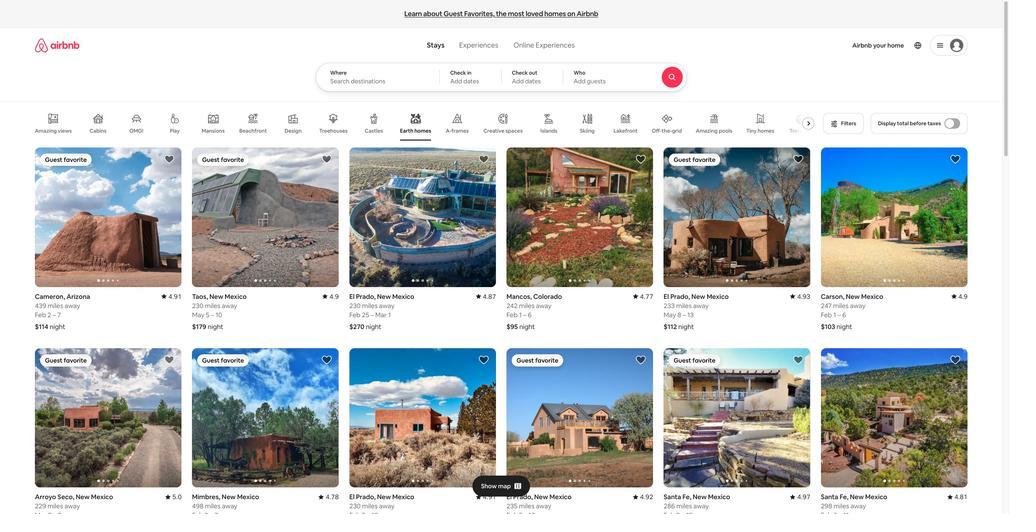 Task type: describe. For each thing, give the bounding box(es) containing it.
omg!
[[129, 127, 144, 134]]

away inside taos, new mexico 230 miles away may 5 – 10 $179 night
[[222, 301, 237, 310]]

carson, new mexico 247 miles away feb 1 – 6 $103 night
[[821, 292, 884, 331]]

229
[[35, 502, 46, 510]]

el for el prado, new mexico 230 miles away
[[349, 493, 355, 501]]

may inside el prado, new mexico 233 miles away may 8 – 13 $112 night
[[664, 311, 676, 319]]

beachfront
[[239, 127, 267, 134]]

mar
[[375, 311, 387, 319]]

lakefront
[[614, 127, 638, 134]]

check for check out add dates
[[512, 69, 528, 76]]

learn about guest favorites, the most loved homes on airbnb
[[405, 9, 599, 18]]

4.91 for 4.91 out of 5 average rating image
[[169, 292, 182, 301]]

where
[[330, 69, 347, 76]]

230 for el prado, new mexico 230 miles away feb 25 – mar 1 $270 night
[[349, 301, 361, 310]]

favorites,
[[464, 9, 495, 18]]

away inside the santa fe, new mexico 298 miles away
[[851, 502, 867, 510]]

stays
[[427, 41, 445, 50]]

4.81
[[955, 493, 968, 501]]

night inside carson, new mexico 247 miles away feb 1 – 6 $103 night
[[837, 322, 853, 331]]

5
[[206, 311, 210, 319]]

mexico inside carson, new mexico 247 miles away feb 1 – 6 $103 night
[[862, 292, 884, 301]]

miles inside santa fe, new mexico 286 miles away
[[677, 502, 692, 510]]

who
[[574, 69, 586, 76]]

loved
[[526, 9, 543, 18]]

views
[[58, 127, 72, 134]]

mexico for el prado, new mexico 235 miles away
[[550, 493, 572, 501]]

add to wishlist: mancos, colorado image
[[636, 154, 647, 165]]

away inside cameron, arizona 439 miles away feb 2 – 7 $114 night
[[65, 301, 80, 310]]

25
[[362, 311, 369, 319]]

in
[[467, 69, 472, 76]]

about
[[424, 9, 443, 18]]

santa fe, new mexico 298 miles away
[[821, 493, 888, 510]]

cameron,
[[35, 292, 65, 301]]

add for check out add dates
[[512, 77, 524, 85]]

4.97
[[798, 493, 811, 501]]

away inside el prado, new mexico 233 miles away may 8 – 13 $112 night
[[694, 301, 709, 310]]

taos,
[[192, 292, 208, 301]]

el for el prado, new mexico 235 miles away
[[507, 493, 512, 501]]

el for el prado, new mexico 230 miles away feb 25 – mar 1 $270 night
[[349, 292, 355, 301]]

amazing for amazing pools
[[696, 127, 718, 134]]

experiences button
[[452, 36, 506, 55]]

4.91 out of 5 average rating image
[[162, 292, 182, 301]]

the-
[[662, 127, 672, 134]]

may inside taos, new mexico 230 miles away may 5 – 10 $179 night
[[192, 311, 205, 319]]

4.87 out of 5 average rating image
[[476, 292, 496, 301]]

8
[[678, 311, 682, 319]]

4.93 out of 5 average rating image
[[791, 292, 811, 301]]

airbnb your home
[[853, 41, 904, 49]]

mexico for el prado, new mexico 230 miles away
[[393, 493, 415, 501]]

new for santa fe, new mexico 298 miles away
[[850, 493, 864, 501]]

286
[[664, 502, 675, 510]]

dates for check in add dates
[[464, 77, 479, 85]]

total
[[898, 120, 909, 127]]

13
[[688, 311, 694, 319]]

experiences inside button
[[459, 41, 499, 50]]

show map button
[[473, 476, 530, 497]]

new for arroyo seco, new mexico 229 miles away
[[76, 493, 90, 501]]

feb inside el prado, new mexico 230 miles away feb 25 – mar 1 $270 night
[[349, 311, 361, 319]]

mexico for santa fe, new mexico 286 miles away
[[708, 493, 731, 501]]

new for el prado, new mexico 230 miles away
[[377, 493, 391, 501]]

miles inside the santa fe, new mexico 298 miles away
[[834, 502, 850, 510]]

online experiences link
[[506, 36, 583, 55]]

add to wishlist: cameron, arizona image
[[164, 154, 175, 165]]

away inside el prado, new mexico 230 miles away
[[379, 502, 395, 510]]

1 inside el prado, new mexico 230 miles away feb 25 – mar 1 $270 night
[[388, 311, 391, 319]]

– inside carson, new mexico 247 miles away feb 1 – 6 $103 night
[[838, 311, 841, 319]]

airbnb inside button
[[577, 9, 599, 18]]

carson,
[[821, 292, 845, 301]]

who add guests
[[574, 69, 606, 85]]

night inside el prado, new mexico 233 miles away may 8 – 13 $112 night
[[679, 322, 694, 331]]

– inside taos, new mexico 230 miles away may 5 – 10 $179 night
[[211, 311, 214, 319]]

$114
[[35, 322, 48, 331]]

233
[[664, 301, 675, 310]]

4.92
[[640, 493, 654, 501]]

prado, for el prado, new mexico 233 miles away may 8 – 13 $112 night
[[671, 292, 690, 301]]

$270
[[349, 322, 365, 331]]

design
[[285, 127, 302, 134]]

4.92 out of 5 average rating image
[[633, 493, 654, 501]]

creative spaces
[[484, 127, 523, 134]]

498
[[192, 502, 204, 510]]

out
[[529, 69, 538, 76]]

mexico for santa fe, new mexico 298 miles away
[[866, 493, 888, 501]]

away inside arroyo seco, new mexico 229 miles away
[[65, 502, 80, 510]]

frames
[[452, 127, 469, 134]]

pools
[[719, 127, 733, 134]]

miles inside el prado, new mexico 235 miles away
[[519, 502, 535, 510]]

new inside mimbres, new mexico 498 miles away
[[222, 493, 236, 501]]

taxes
[[928, 120, 942, 127]]

298
[[821, 502, 833, 510]]

4.77 out of 5 average rating image
[[633, 292, 654, 301]]

what can we help you find? tab list
[[420, 36, 506, 55]]

$103
[[821, 322, 836, 331]]

miles inside mimbres, new mexico 498 miles away
[[205, 502, 221, 510]]

castles
[[365, 127, 383, 134]]

homes inside the learn about guest favorites, the most loved homes on airbnb button
[[545, 9, 566, 18]]

add to wishlist: taos, new mexico image
[[322, 154, 332, 165]]

4.81 out of 5 average rating image
[[948, 493, 968, 501]]

230 inside taos, new mexico 230 miles away may 5 – 10 $179 night
[[192, 301, 204, 310]]

miles inside mancos, colorado 242 miles away feb 1 – 6 $95 night
[[519, 301, 535, 310]]

check in add dates
[[450, 69, 479, 85]]

miles inside arroyo seco, new mexico 229 miles away
[[48, 502, 63, 510]]

new for el prado, new mexico 230 miles away feb 25 – mar 1 $270 night
[[377, 292, 391, 301]]

santa fe, new mexico 286 miles away
[[664, 493, 731, 510]]

4.77
[[640, 292, 654, 301]]

spaces
[[506, 127, 523, 134]]

away inside el prado, new mexico 235 miles away
[[536, 502, 552, 510]]

earth
[[400, 127, 414, 134]]

4.9 for carson, new mexico 247 miles away feb 1 – 6 $103 night
[[959, 292, 968, 301]]

4.78 out of 5 average rating image
[[319, 493, 339, 501]]

add inside who add guests
[[574, 77, 586, 85]]

filters
[[842, 120, 857, 127]]

mansions
[[202, 127, 225, 134]]

4.9 for taos, new mexico 230 miles away may 5 – 10 $179 night
[[330, 292, 339, 301]]

night inside cameron, arizona 439 miles away feb 2 – 7 $114 night
[[50, 322, 65, 331]]

away inside mancos, colorado 242 miles away feb 1 – 6 $95 night
[[536, 301, 552, 310]]

242
[[507, 301, 518, 310]]

prado, for el prado, new mexico 235 miles away
[[513, 493, 533, 501]]

prado, for el prado, new mexico 230 miles away
[[356, 493, 376, 501]]

away inside mimbres, new mexico 498 miles away
[[222, 502, 238, 510]]

taos, new mexico 230 miles away may 5 – 10 $179 night
[[192, 292, 247, 331]]

4.91 for 4.91 out of 5 average rating icon
[[483, 493, 496, 501]]

away inside carson, new mexico 247 miles away feb 1 – 6 $103 night
[[851, 301, 866, 310]]

airbnb inside profile element
[[853, 41, 872, 49]]

grid
[[672, 127, 682, 134]]

filters button
[[824, 113, 864, 134]]

– inside mancos, colorado 242 miles away feb 1 – 6 $95 night
[[524, 311, 527, 319]]

5.0 out of 5 average rating image
[[165, 493, 182, 501]]

4.87
[[483, 292, 496, 301]]

guest
[[444, 9, 463, 18]]

4.97 out of 5 average rating image
[[791, 493, 811, 501]]

your
[[874, 41, 887, 49]]

amazing views
[[35, 127, 72, 134]]

fe, for 298
[[840, 493, 849, 501]]

el prado, new mexico 233 miles away may 8 – 13 $112 night
[[664, 292, 729, 331]]



Task type: locate. For each thing, give the bounding box(es) containing it.
add down 'who'
[[574, 77, 586, 85]]

– down carson, at the right bottom of the page
[[838, 311, 841, 319]]

1 add from the left
[[450, 77, 462, 85]]

235
[[507, 502, 518, 510]]

0 horizontal spatial homes
[[415, 127, 431, 134]]

7
[[57, 311, 61, 319]]

1 horizontal spatial add
[[512, 77, 524, 85]]

el up 233 on the bottom right of the page
[[664, 292, 669, 301]]

2 may from the left
[[664, 311, 676, 319]]

4.91
[[169, 292, 182, 301], [483, 493, 496, 501]]

add to wishlist: mimbres, new mexico image
[[322, 355, 332, 365]]

santa up 286
[[664, 493, 682, 501]]

homes right earth
[[415, 127, 431, 134]]

1 horizontal spatial airbnb
[[853, 41, 872, 49]]

new for el prado, new mexico 235 miles away
[[535, 493, 548, 501]]

show
[[481, 482, 497, 490]]

new inside santa fe, new mexico 286 miles away
[[693, 493, 707, 501]]

dates inside check in add dates
[[464, 77, 479, 85]]

homes for earth homes
[[415, 127, 431, 134]]

new
[[209, 292, 223, 301], [692, 292, 706, 301], [377, 292, 391, 301], [846, 292, 860, 301], [76, 493, 90, 501], [222, 493, 236, 501], [535, 493, 548, 501], [693, 493, 707, 501], [377, 493, 391, 501], [850, 493, 864, 501]]

group
[[35, 107, 819, 141], [35, 148, 182, 287], [192, 148, 339, 287], [349, 148, 496, 287], [507, 148, 654, 287], [664, 148, 811, 287], [821, 148, 968, 287], [35, 348, 182, 488], [192, 348, 339, 488], [349, 348, 496, 488], [507, 348, 654, 488], [664, 348, 811, 488], [821, 348, 968, 488]]

profile element
[[589, 28, 968, 63]]

add inside the check out add dates
[[512, 77, 524, 85]]

2 4.9 from the left
[[959, 292, 968, 301]]

el inside el prado, new mexico 230 miles away feb 25 – mar 1 $270 night
[[349, 292, 355, 301]]

miles inside el prado, new mexico 230 miles away
[[362, 502, 378, 510]]

mexico inside santa fe, new mexico 286 miles away
[[708, 493, 731, 501]]

check inside check in add dates
[[450, 69, 466, 76]]

0 horizontal spatial 1
[[388, 311, 391, 319]]

1 experiences from the left
[[459, 41, 499, 50]]

2 horizontal spatial add
[[574, 77, 586, 85]]

feb inside carson, new mexico 247 miles away feb 1 – 6 $103 night
[[821, 311, 833, 319]]

add to wishlist: el prado, new mexico image
[[479, 154, 489, 165], [793, 154, 804, 165], [479, 355, 489, 365], [636, 355, 647, 365]]

2 – from the left
[[211, 311, 214, 319]]

1 1 from the left
[[519, 311, 522, 319]]

mancos,
[[507, 292, 532, 301]]

el prado, new mexico 230 miles away feb 25 – mar 1 $270 night
[[349, 292, 415, 331]]

santa inside the santa fe, new mexico 298 miles away
[[821, 493, 839, 501]]

prado, up 235
[[513, 493, 533, 501]]

el inside el prado, new mexico 235 miles away
[[507, 493, 512, 501]]

arizona
[[67, 292, 90, 301]]

airbnb your home link
[[848, 36, 910, 55]]

fe, for 286
[[683, 493, 692, 501]]

2 add from the left
[[512, 77, 524, 85]]

islands
[[541, 127, 558, 134]]

group containing amazing views
[[35, 107, 819, 141]]

new inside the santa fe, new mexico 298 miles away
[[850, 493, 864, 501]]

add down what can we help you find? tab list
[[450, 77, 462, 85]]

1 – from the left
[[53, 311, 56, 319]]

new inside carson, new mexico 247 miles away feb 1 – 6 $103 night
[[846, 292, 860, 301]]

el prado, new mexico 230 miles away
[[349, 493, 415, 510]]

4.91 left taos,
[[169, 292, 182, 301]]

mexico inside el prado, new mexico 230 miles away feb 25 – mar 1 $270 night
[[393, 292, 415, 301]]

$95
[[507, 322, 518, 331]]

2 6 from the left
[[843, 311, 847, 319]]

1 inside carson, new mexico 247 miles away feb 1 – 6 $103 night
[[834, 311, 837, 319]]

1 up $103
[[834, 311, 837, 319]]

0 vertical spatial 4.91
[[169, 292, 182, 301]]

0 horizontal spatial experiences
[[459, 41, 499, 50]]

colorado
[[534, 292, 562, 301]]

1 vertical spatial airbnb
[[853, 41, 872, 49]]

cabins
[[90, 127, 107, 134]]

2 1 from the left
[[388, 311, 391, 319]]

night inside mancos, colorado 242 miles away feb 1 – 6 $95 night
[[520, 322, 535, 331]]

add
[[450, 77, 462, 85], [512, 77, 524, 85], [574, 77, 586, 85]]

2 horizontal spatial 1
[[834, 311, 837, 319]]

0 horizontal spatial add
[[450, 77, 462, 85]]

el inside el prado, new mexico 230 miles away
[[349, 493, 355, 501]]

1 santa from the left
[[664, 493, 682, 501]]

miles inside carson, new mexico 247 miles away feb 1 – 6 $103 night
[[834, 301, 849, 310]]

stays tab panel
[[316, 63, 711, 92]]

add to wishlist: carson, new mexico image
[[951, 154, 961, 165]]

feb
[[35, 311, 46, 319], [507, 311, 518, 319], [349, 311, 361, 319], [821, 311, 833, 319]]

fe, inside santa fe, new mexico 286 miles away
[[683, 493, 692, 501]]

airbnb left your
[[853, 41, 872, 49]]

a-
[[446, 127, 452, 134]]

4.9 out of 5 average rating image
[[323, 292, 339, 301]]

4.9
[[330, 292, 339, 301], [959, 292, 968, 301]]

santa up 298
[[821, 493, 839, 501]]

1
[[519, 311, 522, 319], [388, 311, 391, 319], [834, 311, 837, 319]]

prado, inside el prado, new mexico 230 miles away
[[356, 493, 376, 501]]

may
[[192, 311, 205, 319], [664, 311, 676, 319]]

1 vertical spatial 4.91
[[483, 493, 496, 501]]

homes left on
[[545, 9, 566, 18]]

prado, right 4.78 at the left of page
[[356, 493, 376, 501]]

2
[[47, 311, 51, 319]]

– right '25'
[[371, 311, 374, 319]]

mexico inside el prado, new mexico 235 miles away
[[550, 493, 572, 501]]

el prado, new mexico 235 miles away
[[507, 493, 572, 510]]

6 inside carson, new mexico 247 miles away feb 1 – 6 $103 night
[[843, 311, 847, 319]]

fe, inside the santa fe, new mexico 298 miles away
[[840, 493, 849, 501]]

miles inside taos, new mexico 230 miles away may 5 – 10 $179 night
[[205, 301, 221, 310]]

3 feb from the left
[[349, 311, 361, 319]]

4.91 out of 5 average rating image
[[476, 493, 496, 501]]

fe,
[[683, 493, 692, 501], [840, 493, 849, 501]]

add inside check in add dates
[[450, 77, 462, 85]]

feb inside cameron, arizona 439 miles away feb 2 – 7 $114 night
[[35, 311, 46, 319]]

night right $103
[[837, 322, 853, 331]]

2 feb from the left
[[507, 311, 518, 319]]

3 1 from the left
[[834, 311, 837, 319]]

mexico for el prado, new mexico 230 miles away feb 25 – mar 1 $270 night
[[393, 292, 415, 301]]

prado, for el prado, new mexico 230 miles away feb 25 – mar 1 $270 night
[[356, 292, 376, 301]]

experiences
[[459, 41, 499, 50], [536, 41, 575, 50]]

5.0
[[172, 493, 182, 501]]

Where search field
[[330, 77, 426, 85]]

off-the-grid
[[652, 127, 682, 134]]

santa for 286
[[664, 493, 682, 501]]

2 fe, from the left
[[840, 493, 849, 501]]

230 inside el prado, new mexico 230 miles away feb 25 – mar 1 $270 night
[[349, 301, 361, 310]]

add to wishlist: santa fe, new mexico image
[[951, 355, 961, 365]]

new for santa fe, new mexico 286 miles away
[[693, 493, 707, 501]]

away inside santa fe, new mexico 286 miles away
[[694, 502, 709, 510]]

tiny
[[747, 127, 757, 134]]

mexico inside el prado, new mexico 230 miles away
[[393, 493, 415, 501]]

6 – from the left
[[838, 311, 841, 319]]

1 dates from the left
[[464, 77, 479, 85]]

4 – from the left
[[683, 311, 686, 319]]

prado, up '25'
[[356, 292, 376, 301]]

0 horizontal spatial 4.91
[[169, 292, 182, 301]]

mancos, colorado 242 miles away feb 1 – 6 $95 night
[[507, 292, 562, 331]]

add down the online
[[512, 77, 524, 85]]

santa
[[664, 493, 682, 501], [821, 493, 839, 501]]

3 night from the left
[[520, 322, 535, 331]]

6 down mancos,
[[528, 311, 532, 319]]

1 horizontal spatial may
[[664, 311, 676, 319]]

night down 13
[[679, 322, 694, 331]]

new inside el prado, new mexico 233 miles away may 8 – 13 $112 night
[[692, 292, 706, 301]]

2 horizontal spatial homes
[[758, 127, 775, 134]]

– inside cameron, arizona 439 miles away feb 2 – 7 $114 night
[[53, 311, 56, 319]]

0 horizontal spatial 4.9
[[330, 292, 339, 301]]

night down 10
[[208, 322, 223, 331]]

new inside arroyo seco, new mexico 229 miles away
[[76, 493, 90, 501]]

prado, inside el prado, new mexico 233 miles away may 8 – 13 $112 night
[[671, 292, 690, 301]]

dates for check out add dates
[[525, 77, 541, 85]]

night
[[50, 322, 65, 331], [208, 322, 223, 331], [520, 322, 535, 331], [679, 322, 694, 331], [366, 322, 382, 331], [837, 322, 853, 331]]

– inside el prado, new mexico 233 miles away may 8 – 13 $112 night
[[683, 311, 686, 319]]

0 horizontal spatial check
[[450, 69, 466, 76]]

mexico for arroyo seco, new mexico 229 miles away
[[91, 493, 113, 501]]

seco,
[[58, 493, 74, 501]]

mimbres, new mexico 498 miles away
[[192, 493, 259, 510]]

6 inside mancos, colorado 242 miles away feb 1 – 6 $95 night
[[528, 311, 532, 319]]

1 feb from the left
[[35, 311, 46, 319]]

airbnb
[[577, 9, 599, 18], [853, 41, 872, 49]]

add to wishlist: arroyo seco, new mexico image
[[164, 355, 175, 365]]

check inside the check out add dates
[[512, 69, 528, 76]]

2 experiences from the left
[[536, 41, 575, 50]]

amazing left pools
[[696, 127, 718, 134]]

the
[[496, 9, 507, 18]]

mexico inside mimbres, new mexico 498 miles away
[[237, 493, 259, 501]]

miles inside el prado, new mexico 230 miles away feb 25 – mar 1 $270 night
[[362, 301, 378, 310]]

mexico for el prado, new mexico 233 miles away may 8 – 13 $112 night
[[707, 292, 729, 301]]

el inside el prado, new mexico 233 miles away may 8 – 13 $112 night
[[664, 292, 669, 301]]

may down 233 on the bottom right of the page
[[664, 311, 676, 319]]

0 horizontal spatial santa
[[664, 493, 682, 501]]

prado, up 233 on the bottom right of the page
[[671, 292, 690, 301]]

4 night from the left
[[679, 322, 694, 331]]

0 horizontal spatial fe,
[[683, 493, 692, 501]]

experiences up in
[[459, 41, 499, 50]]

online experiences
[[514, 41, 575, 50]]

homes for tiny homes
[[758, 127, 775, 134]]

miles inside el prado, new mexico 233 miles away may 8 – 13 $112 night
[[677, 301, 692, 310]]

add to wishlist: santa fe, new mexico image
[[793, 355, 804, 365]]

4.9 out of 5 average rating image
[[952, 292, 968, 301]]

learn about guest favorites, the most loved homes on airbnb button
[[401, 6, 602, 22]]

0 horizontal spatial airbnb
[[577, 9, 599, 18]]

on
[[568, 9, 576, 18]]

prado, inside el prado, new mexico 230 miles away feb 25 – mar 1 $270 night
[[356, 292, 376, 301]]

1 horizontal spatial dates
[[525, 77, 541, 85]]

mexico inside the santa fe, new mexico 298 miles away
[[866, 493, 888, 501]]

1 4.9 from the left
[[330, 292, 339, 301]]

1 down mancos,
[[519, 311, 522, 319]]

1 night from the left
[[50, 322, 65, 331]]

el
[[664, 292, 669, 301], [349, 292, 355, 301], [507, 493, 512, 501], [349, 493, 355, 501]]

1 fe, from the left
[[683, 493, 692, 501]]

online
[[514, 41, 534, 50]]

a-frames
[[446, 127, 469, 134]]

0 horizontal spatial dates
[[464, 77, 479, 85]]

fe, right 4.97 at the right of the page
[[840, 493, 849, 501]]

1 horizontal spatial 6
[[843, 311, 847, 319]]

0 horizontal spatial amazing
[[35, 127, 57, 134]]

2 night from the left
[[208, 322, 223, 331]]

5 – from the left
[[371, 311, 374, 319]]

feb down 247 in the right of the page
[[821, 311, 833, 319]]

1 horizontal spatial 4.9
[[959, 292, 968, 301]]

dates down 'out'
[[525, 77, 541, 85]]

night right the $95
[[520, 322, 535, 331]]

check left 'out'
[[512, 69, 528, 76]]

$112
[[664, 322, 677, 331]]

night inside el prado, new mexico 230 miles away feb 25 – mar 1 $270 night
[[366, 322, 382, 331]]

247
[[821, 301, 832, 310]]

4.91 down "show"
[[483, 493, 496, 501]]

2 dates from the left
[[525, 77, 541, 85]]

mexico inside taos, new mexico 230 miles away may 5 – 10 $179 night
[[225, 292, 247, 301]]

– left 7
[[53, 311, 56, 319]]

1 right "mar"
[[388, 311, 391, 319]]

creative
[[484, 127, 505, 134]]

1 horizontal spatial 4.91
[[483, 493, 496, 501]]

amazing left views
[[35, 127, 57, 134]]

amazing for amazing views
[[35, 127, 57, 134]]

mexico inside el prado, new mexico 233 miles away may 8 – 13 $112 night
[[707, 292, 729, 301]]

guests
[[587, 77, 606, 85]]

feb inside mancos, colorado 242 miles away feb 1 – 6 $95 night
[[507, 311, 518, 319]]

230 inside el prado, new mexico 230 miles away
[[349, 502, 361, 510]]

new inside el prado, new mexico 235 miles away
[[535, 493, 548, 501]]

– right 5
[[211, 311, 214, 319]]

experiences right the online
[[536, 41, 575, 50]]

night down 7
[[50, 322, 65, 331]]

santa for 298
[[821, 493, 839, 501]]

stays button
[[420, 36, 452, 55]]

miles
[[48, 301, 63, 310], [205, 301, 221, 310], [519, 301, 535, 310], [677, 301, 692, 310], [362, 301, 378, 310], [834, 301, 849, 310], [48, 502, 63, 510], [205, 502, 221, 510], [519, 502, 535, 510], [677, 502, 692, 510], [362, 502, 378, 510], [834, 502, 850, 510]]

new inside el prado, new mexico 230 miles away
[[377, 493, 391, 501]]

homes right tiny
[[758, 127, 775, 134]]

10
[[216, 311, 222, 319]]

tiny homes
[[747, 127, 775, 134]]

6 down carson, at the right bottom of the page
[[843, 311, 847, 319]]

2 santa from the left
[[821, 493, 839, 501]]

earth homes
[[400, 127, 431, 134]]

new inside taos, new mexico 230 miles away may 5 – 10 $179 night
[[209, 292, 223, 301]]

arroyo
[[35, 493, 56, 501]]

1 horizontal spatial check
[[512, 69, 528, 76]]

dates inside the check out add dates
[[525, 77, 541, 85]]

1 inside mancos, colorado 242 miles away feb 1 – 6 $95 night
[[519, 311, 522, 319]]

away inside el prado, new mexico 230 miles away feb 25 – mar 1 $270 night
[[379, 301, 395, 310]]

mimbres,
[[192, 493, 221, 501]]

$179
[[192, 322, 206, 331]]

feb left the 2
[[35, 311, 46, 319]]

0 horizontal spatial may
[[192, 311, 205, 319]]

may left 5
[[192, 311, 205, 319]]

none search field containing stays
[[316, 28, 711, 92]]

4 feb from the left
[[821, 311, 833, 319]]

el right 4.78 at the left of page
[[349, 493, 355, 501]]

check for check in add dates
[[450, 69, 466, 76]]

show map
[[481, 482, 511, 490]]

230
[[192, 301, 204, 310], [349, 301, 361, 310], [349, 502, 361, 510]]

mexico inside arroyo seco, new mexico 229 miles away
[[91, 493, 113, 501]]

off-
[[652, 127, 662, 134]]

– right 8 at the bottom right of the page
[[683, 311, 686, 319]]

night down "mar"
[[366, 322, 382, 331]]

miles inside cameron, arizona 439 miles away feb 2 – 7 $114 night
[[48, 301, 63, 310]]

1 6 from the left
[[528, 311, 532, 319]]

3 – from the left
[[524, 311, 527, 319]]

5 night from the left
[[366, 322, 382, 331]]

1 horizontal spatial fe,
[[840, 493, 849, 501]]

amazing pools
[[696, 127, 733, 134]]

new inside el prado, new mexico 230 miles away feb 25 – mar 1 $270 night
[[377, 292, 391, 301]]

check
[[450, 69, 466, 76], [512, 69, 528, 76]]

1 horizontal spatial amazing
[[696, 127, 718, 134]]

arroyo seco, new mexico 229 miles away
[[35, 493, 113, 510]]

check out add dates
[[512, 69, 541, 85]]

display total before taxes
[[879, 120, 942, 127]]

cameron, arizona 439 miles away feb 2 – 7 $114 night
[[35, 292, 90, 331]]

3 add from the left
[[574, 77, 586, 85]]

prado, inside el prado, new mexico 235 miles away
[[513, 493, 533, 501]]

new for el prado, new mexico 233 miles away may 8 – 13 $112 night
[[692, 292, 706, 301]]

230 for el prado, new mexico 230 miles away
[[349, 502, 361, 510]]

check left in
[[450, 69, 466, 76]]

0 horizontal spatial 6
[[528, 311, 532, 319]]

0 vertical spatial airbnb
[[577, 9, 599, 18]]

–
[[53, 311, 56, 319], [211, 311, 214, 319], [524, 311, 527, 319], [683, 311, 686, 319], [371, 311, 374, 319], [838, 311, 841, 319]]

1 horizontal spatial santa
[[821, 493, 839, 501]]

fe, right 4.92 on the bottom right of page
[[683, 493, 692, 501]]

el for el prado, new mexico 233 miles away may 8 – 13 $112 night
[[664, 292, 669, 301]]

before
[[910, 120, 927, 127]]

None search field
[[316, 28, 711, 92]]

2 check from the left
[[512, 69, 528, 76]]

el right 4.9 out of 5 average rating icon
[[349, 292, 355, 301]]

homes
[[545, 9, 566, 18], [415, 127, 431, 134], [758, 127, 775, 134]]

1 may from the left
[[192, 311, 205, 319]]

6 night from the left
[[837, 322, 853, 331]]

feb down 242 on the right
[[507, 311, 518, 319]]

add for check in add dates
[[450, 77, 462, 85]]

santa inside santa fe, new mexico 286 miles away
[[664, 493, 682, 501]]

el up 235
[[507, 493, 512, 501]]

night inside taos, new mexico 230 miles away may 5 – 10 $179 night
[[208, 322, 223, 331]]

feb left '25'
[[349, 311, 361, 319]]

dates down in
[[464, 77, 479, 85]]

1 check from the left
[[450, 69, 466, 76]]

home
[[888, 41, 904, 49]]

1 horizontal spatial experiences
[[536, 41, 575, 50]]

skiing
[[580, 127, 595, 134]]

– down mancos,
[[524, 311, 527, 319]]

1 horizontal spatial 1
[[519, 311, 522, 319]]

prado,
[[671, 292, 690, 301], [356, 292, 376, 301], [513, 493, 533, 501], [356, 493, 376, 501]]

1 horizontal spatial homes
[[545, 9, 566, 18]]

4.93
[[798, 292, 811, 301]]

– inside el prado, new mexico 230 miles away feb 25 – mar 1 $270 night
[[371, 311, 374, 319]]

airbnb right on
[[577, 9, 599, 18]]

trending
[[790, 127, 812, 134]]



Task type: vqa. For each thing, say whether or not it's contained in the screenshot.


